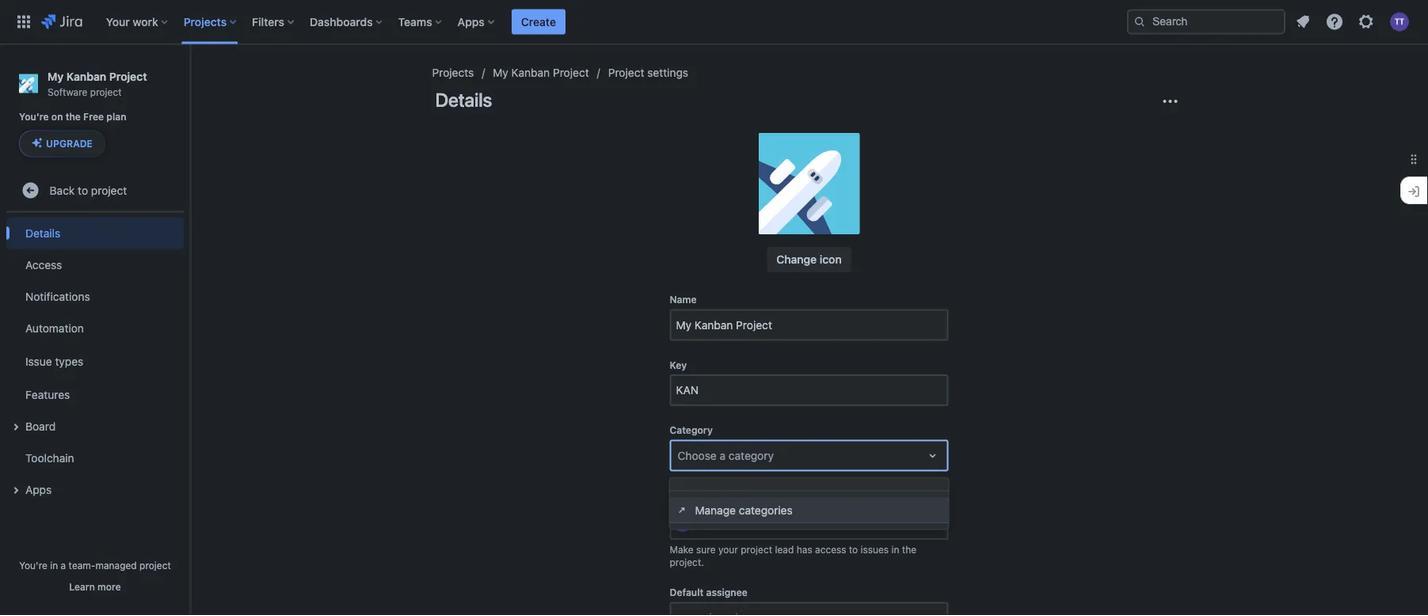 Task type: describe. For each thing, give the bounding box(es) containing it.
apps inside button
[[25, 483, 52, 496]]

terry turtle
[[700, 516, 759, 529]]

upgrade button
[[20, 131, 104, 156]]

project up open link icon
[[670, 490, 703, 501]]

terry
[[700, 516, 726, 529]]

project inside my kanban project software project
[[90, 86, 122, 97]]

sidebar navigation image
[[173, 63, 208, 95]]

your work
[[106, 15, 158, 28]]

free
[[83, 111, 104, 123]]

you're for you're in a team-managed project
[[19, 560, 47, 571]]

appswitcher icon image
[[14, 12, 33, 31]]

create
[[521, 15, 556, 28]]

learn
[[69, 581, 95, 593]]

Key field
[[671, 376, 947, 405]]

automation link
[[6, 312, 184, 344]]

make
[[670, 544, 694, 555]]

software
[[48, 86, 87, 97]]

to inside make sure your project lead has access to issues in the project.
[[849, 544, 858, 555]]

automation
[[25, 322, 84, 335]]

issues
[[861, 544, 889, 555]]

key
[[670, 360, 687, 371]]

projects for projects link
[[432, 66, 474, 79]]

icon
[[820, 253, 842, 266]]

apps button
[[453, 9, 501, 34]]

settings image
[[1357, 12, 1376, 31]]

apps button
[[6, 474, 184, 506]]

your profile and settings image
[[1390, 12, 1409, 31]]

create button
[[512, 9, 566, 34]]

work
[[133, 15, 158, 28]]

open image for default assignee
[[923, 609, 942, 616]]

change
[[777, 253, 817, 266]]

categories
[[739, 504, 793, 517]]

board button
[[6, 411, 184, 442]]

access link
[[6, 249, 184, 281]]

features link
[[6, 379, 184, 411]]

terry turtle image
[[673, 513, 692, 532]]

kanban for my kanban project
[[511, 66, 550, 79]]

toolchain
[[25, 451, 74, 465]]

notifications
[[25, 290, 90, 303]]

Default assignee text field
[[678, 610, 681, 616]]

change icon button
[[767, 247, 851, 273]]

back to project link
[[6, 175, 184, 206]]

in inside make sure your project lead has access to issues in the project.
[[892, 544, 899, 555]]

notifications link
[[6, 281, 184, 312]]

details inside group
[[25, 227, 60, 240]]

expand image
[[6, 418, 25, 437]]

category
[[729, 449, 774, 462]]

banner containing your work
[[0, 0, 1428, 44]]

my kanban project link
[[493, 63, 589, 82]]

plan
[[106, 111, 126, 123]]

more
[[98, 581, 121, 593]]

default assignee
[[670, 587, 748, 598]]

primary element
[[10, 0, 1127, 44]]

kanban for my kanban project software project
[[66, 70, 106, 83]]

Search field
[[1127, 9, 1286, 34]]

on
[[51, 111, 63, 123]]

upgrade
[[46, 138, 93, 149]]

category
[[670, 425, 713, 436]]

choose a category
[[678, 449, 774, 462]]

more image
[[1161, 92, 1180, 111]]

team-
[[69, 560, 95, 571]]



Task type: vqa. For each thing, say whether or not it's contained in the screenshot.
the leftmost "a"
yes



Task type: locate. For each thing, give the bounding box(es) containing it.
choose
[[678, 449, 717, 462]]

in right issues at the right of the page
[[892, 544, 899, 555]]

you're left on
[[19, 111, 49, 123]]

my kanban project software project
[[48, 70, 147, 97]]

learn more button
[[69, 581, 121, 593]]

learn more
[[69, 581, 121, 593]]

Category text field
[[678, 448, 681, 464]]

access
[[25, 258, 62, 271]]

apps right 'teams' popup button
[[458, 15, 485, 28]]

my for my kanban project
[[493, 66, 508, 79]]

0 vertical spatial projects
[[184, 15, 227, 28]]

project settings
[[608, 66, 688, 79]]

turtle
[[729, 516, 759, 529]]

a left team-
[[61, 560, 66, 571]]

1 horizontal spatial to
[[849, 544, 858, 555]]

1 vertical spatial apps
[[25, 483, 52, 496]]

back to project
[[50, 184, 127, 197]]

has
[[797, 544, 813, 555]]

lead left has
[[775, 544, 794, 555]]

features
[[25, 388, 70, 401]]

teams button
[[393, 9, 448, 34]]

a
[[720, 449, 726, 462], [61, 560, 66, 571]]

notifications image
[[1294, 12, 1313, 31]]

filters button
[[247, 9, 300, 34]]

open image for category
[[923, 446, 942, 465]]

help image
[[1325, 12, 1344, 31]]

search image
[[1134, 15, 1146, 28]]

1 horizontal spatial apps
[[458, 15, 485, 28]]

open image
[[923, 446, 942, 465], [923, 609, 942, 616]]

details up access
[[25, 227, 60, 240]]

1 vertical spatial you're
[[19, 560, 47, 571]]

0 horizontal spatial my
[[48, 70, 64, 83]]

teams
[[398, 15, 432, 28]]

you're on the free plan
[[19, 111, 126, 123]]

make sure your project lead has access to issues in the project.
[[670, 544, 917, 568]]

0 vertical spatial details
[[435, 89, 492, 111]]

0 horizontal spatial kanban
[[66, 70, 106, 83]]

1 horizontal spatial in
[[892, 544, 899, 555]]

the inside make sure your project lead has access to issues in the project.
[[902, 544, 917, 555]]

my up the software
[[48, 70, 64, 83]]

to inside back to project link
[[78, 184, 88, 197]]

1 you're from the top
[[19, 111, 49, 123]]

0 vertical spatial a
[[720, 449, 726, 462]]

1 horizontal spatial my
[[493, 66, 508, 79]]

0 horizontal spatial the
[[66, 111, 81, 123]]

you're for you're on the free plan
[[19, 111, 49, 123]]

to left issues at the right of the page
[[849, 544, 858, 555]]

0 horizontal spatial to
[[78, 184, 88, 197]]

0 horizontal spatial in
[[50, 560, 58, 571]]

my inside my kanban project software project
[[48, 70, 64, 83]]

1 horizontal spatial the
[[902, 544, 917, 555]]

dashboards button
[[305, 9, 389, 34]]

0 vertical spatial apps
[[458, 15, 485, 28]]

project up details link
[[91, 184, 127, 197]]

details down projects link
[[435, 89, 492, 111]]

details
[[435, 89, 492, 111], [25, 227, 60, 240]]

0 vertical spatial the
[[66, 111, 81, 123]]

0 vertical spatial in
[[892, 544, 899, 555]]

issue
[[25, 355, 52, 368]]

project left settings
[[608, 66, 644, 79]]

1 vertical spatial the
[[902, 544, 917, 555]]

group
[[6, 213, 184, 510]]

1 vertical spatial to
[[849, 544, 858, 555]]

1 horizontal spatial a
[[720, 449, 726, 462]]

to
[[78, 184, 88, 197], [849, 544, 858, 555]]

projects link
[[432, 63, 474, 82]]

project
[[90, 86, 122, 97], [91, 184, 127, 197], [741, 544, 772, 555], [139, 560, 171, 571]]

projects
[[184, 15, 227, 28], [432, 66, 474, 79]]

access
[[815, 544, 846, 555]]

default
[[670, 587, 704, 598]]

expand image
[[6, 481, 25, 500]]

settings
[[647, 66, 688, 79]]

assignee
[[706, 587, 748, 598]]

project right managed
[[139, 560, 171, 571]]

details link
[[6, 217, 184, 249]]

your
[[718, 544, 738, 555]]

my for my kanban project software project
[[48, 70, 64, 83]]

1 horizontal spatial kanban
[[511, 66, 550, 79]]

2 open image from the top
[[923, 609, 942, 616]]

1 vertical spatial details
[[25, 227, 60, 240]]

dashboards
[[310, 15, 373, 28]]

0 horizontal spatial apps
[[25, 483, 52, 496]]

filters
[[252, 15, 284, 28]]

the right on
[[66, 111, 81, 123]]

project inside project settings link
[[608, 66, 644, 79]]

projects inside popup button
[[184, 15, 227, 28]]

1 vertical spatial projects
[[432, 66, 474, 79]]

jira image
[[41, 12, 82, 31], [41, 12, 82, 31]]

0 vertical spatial open image
[[923, 446, 942, 465]]

the right issues at the right of the page
[[902, 544, 917, 555]]

to right back
[[78, 184, 88, 197]]

0 horizontal spatial projects
[[184, 15, 227, 28]]

apps inside dropdown button
[[458, 15, 485, 28]]

manage categories
[[695, 504, 793, 517]]

change icon
[[777, 253, 842, 266]]

project inside my kanban project software project
[[109, 70, 147, 83]]

apps down toolchain
[[25, 483, 52, 496]]

1 open image from the top
[[923, 446, 942, 465]]

lead
[[706, 490, 725, 501], [775, 544, 794, 555]]

sure
[[696, 544, 716, 555]]

manage
[[695, 504, 736, 517]]

managed
[[95, 560, 137, 571]]

you're left team-
[[19, 560, 47, 571]]

1 vertical spatial lead
[[775, 544, 794, 555]]

project settings link
[[608, 63, 688, 82]]

Name field
[[671, 311, 947, 339]]

a right the choose
[[720, 449, 726, 462]]

types
[[55, 355, 83, 368]]

you're
[[19, 111, 49, 123], [19, 560, 47, 571]]

project avatar image
[[758, 133, 860, 234]]

my
[[493, 66, 508, 79], [48, 70, 64, 83]]

open link image
[[676, 504, 689, 517]]

toolchain link
[[6, 442, 184, 474]]

project down primary element
[[553, 66, 589, 79]]

kanban up the software
[[66, 70, 106, 83]]

project up plan
[[90, 86, 122, 97]]

0 horizontal spatial lead
[[706, 490, 725, 501]]

lead up manage
[[706, 490, 725, 501]]

project right your
[[741, 544, 772, 555]]

name
[[670, 294, 697, 305]]

0 horizontal spatial details
[[25, 227, 60, 240]]

0 vertical spatial you're
[[19, 111, 49, 123]]

0 vertical spatial lead
[[706, 490, 725, 501]]

banner
[[0, 0, 1428, 44]]

kanban down create button
[[511, 66, 550, 79]]

1 vertical spatial open image
[[923, 609, 942, 616]]

project inside make sure your project lead has access to issues in the project.
[[741, 544, 772, 555]]

1 vertical spatial a
[[61, 560, 66, 571]]

projects down apps dropdown button
[[432, 66, 474, 79]]

projects for the projects popup button
[[184, 15, 227, 28]]

board
[[25, 420, 56, 433]]

0 vertical spatial to
[[78, 184, 88, 197]]

lead inside make sure your project lead has access to issues in the project.
[[775, 544, 794, 555]]

2 you're from the top
[[19, 560, 47, 571]]

1 horizontal spatial projects
[[432, 66, 474, 79]]

issue types link
[[6, 344, 184, 379]]

project inside my kanban project link
[[553, 66, 589, 79]]

your
[[106, 15, 130, 28]]

0 horizontal spatial a
[[61, 560, 66, 571]]

project
[[553, 66, 589, 79], [608, 66, 644, 79], [109, 70, 147, 83], [670, 490, 703, 501]]

project.
[[670, 557, 704, 568]]

kanban
[[511, 66, 550, 79], [66, 70, 106, 83]]

the
[[66, 111, 81, 123], [902, 544, 917, 555]]

apps
[[458, 15, 485, 28], [25, 483, 52, 496]]

project up plan
[[109, 70, 147, 83]]

1 horizontal spatial details
[[435, 89, 492, 111]]

1 vertical spatial in
[[50, 560, 58, 571]]

my right projects link
[[493, 66, 508, 79]]

project lead
[[670, 490, 725, 501]]

in
[[892, 544, 899, 555], [50, 560, 58, 571]]

projects button
[[179, 9, 243, 34]]

group containing details
[[6, 213, 184, 510]]

1 horizontal spatial lead
[[775, 544, 794, 555]]

projects up sidebar navigation image at top left
[[184, 15, 227, 28]]

issue types
[[25, 355, 83, 368]]

you're in a team-managed project
[[19, 560, 171, 571]]

back
[[50, 184, 75, 197]]

in left team-
[[50, 560, 58, 571]]

kanban inside my kanban project software project
[[66, 70, 106, 83]]

my kanban project
[[493, 66, 589, 79]]

your work button
[[101, 9, 174, 34]]



